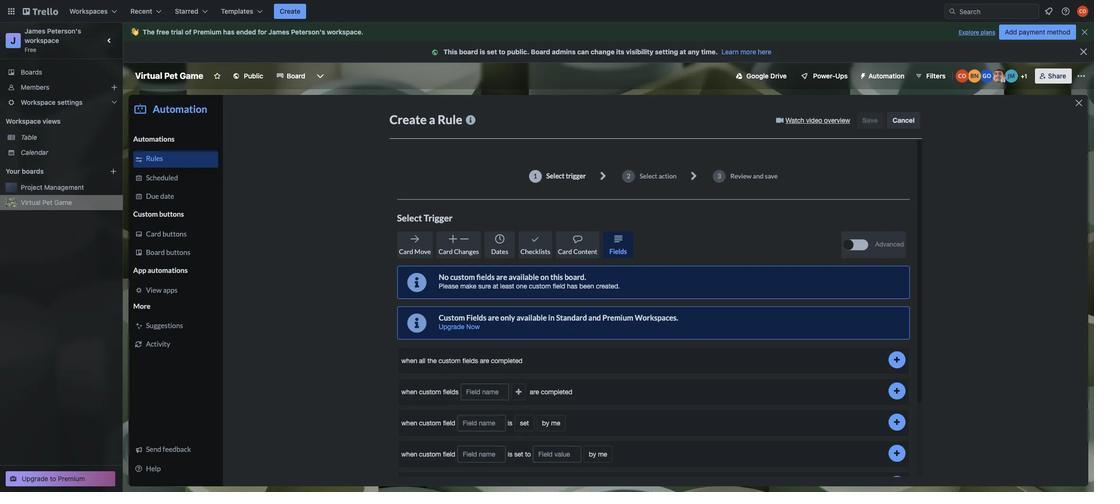Task type: vqa. For each thing, say whether or not it's contained in the screenshot.
Our team organizes everything here. text box
no



Task type: describe. For each thing, give the bounding box(es) containing it.
workspaces
[[69, 7, 108, 15]]

payment
[[1019, 28, 1046, 36]]

templates button
[[215, 4, 268, 19]]

star or unstar board image
[[214, 72, 221, 80]]

👋 the free trial of premium has ended for james peterson's workspace .
[[130, 28, 364, 36]]

share button
[[1035, 69, 1072, 84]]

workspace inside banner
[[327, 28, 361, 36]]

for
[[258, 28, 267, 36]]

0 vertical spatial to
[[499, 48, 506, 56]]

.
[[361, 28, 364, 36]]

workspace for workspace settings
[[21, 98, 56, 106]]

boards link
[[0, 65, 123, 80]]

1 vertical spatial virtual pet game
[[21, 198, 72, 207]]

here
[[758, 48, 772, 56]]

ben nelson (bennelson96) image
[[968, 69, 981, 83]]

any
[[688, 48, 700, 56]]

calendar link
[[21, 148, 117, 157]]

power-ups
[[814, 72, 848, 80]]

templates
[[221, 7, 253, 15]]

free
[[25, 46, 36, 53]]

automation
[[869, 72, 905, 80]]

management
[[44, 183, 84, 191]]

can
[[578, 48, 589, 56]]

0 vertical spatial premium
[[193, 28, 222, 36]]

this member is an admin of this board. image
[[1001, 78, 1006, 83]]

gary orlando (garyorlando) image
[[981, 69, 994, 83]]

the
[[143, 28, 155, 36]]

project
[[21, 183, 42, 191]]

has
[[223, 28, 235, 36]]

this
[[444, 48, 458, 56]]

ended
[[236, 28, 256, 36]]

table link
[[21, 133, 117, 142]]

calendar
[[21, 148, 48, 156]]

open information menu image
[[1061, 7, 1071, 16]]

google drive icon image
[[736, 73, 743, 79]]

1 vertical spatial board
[[287, 72, 305, 80]]

workspace inside james peterson's workspace free
[[25, 36, 59, 44]]

1 vertical spatial game
[[54, 198, 72, 207]]

j link
[[6, 33, 21, 48]]

your
[[6, 167, 20, 175]]

virtual pet game link
[[21, 198, 117, 207]]

project management link
[[21, 183, 117, 192]]

learn
[[722, 48, 739, 56]]

automation button
[[856, 69, 911, 84]]

create button
[[274, 4, 306, 19]]

board
[[459, 48, 478, 56]]

upgrade
[[22, 475, 48, 483]]

table
[[21, 133, 37, 141]]

power-ups button
[[795, 69, 854, 84]]

+
[[1021, 73, 1025, 80]]

1 vertical spatial premium
[[58, 475, 85, 483]]

sm image
[[430, 48, 444, 57]]

public
[[244, 72, 263, 80]]

pet inside "text box"
[[164, 71, 178, 81]]

change
[[591, 48, 615, 56]]

jeremy miller (jeremymiller198) image
[[1005, 69, 1018, 83]]

starred button
[[169, 4, 213, 19]]

0 horizontal spatial virtual
[[21, 198, 41, 207]]

1 horizontal spatial board
[[531, 48, 551, 56]]

back to home image
[[23, 4, 58, 19]]

game inside "text box"
[[180, 71, 203, 81]]

0 notifications image
[[1044, 6, 1055, 17]]

Search field
[[957, 4, 1039, 18]]

workspace settings
[[21, 98, 83, 106]]

christina overa (christinaovera) image
[[956, 69, 969, 83]]

add payment method button
[[1000, 25, 1077, 40]]

is
[[480, 48, 485, 56]]



Task type: locate. For each thing, give the bounding box(es) containing it.
virtual pet game down free
[[135, 71, 203, 81]]

workspace
[[21, 98, 56, 106], [6, 117, 41, 125]]

1 horizontal spatial virtual
[[135, 71, 162, 81]]

to right upgrade
[[50, 475, 56, 483]]

board left customize views image
[[287, 72, 305, 80]]

workspace inside popup button
[[21, 98, 56, 106]]

1 vertical spatial workspace
[[6, 117, 41, 125]]

google drive
[[747, 72, 787, 80]]

share
[[1049, 72, 1067, 80]]

0 horizontal spatial pet
[[42, 198, 52, 207]]

to
[[499, 48, 506, 56], [50, 475, 56, 483]]

explore plans
[[959, 29, 996, 36]]

boards
[[21, 68, 42, 76]]

free
[[156, 28, 169, 36]]

1 horizontal spatial to
[[499, 48, 506, 56]]

premium right upgrade
[[58, 475, 85, 483]]

at
[[680, 48, 687, 56]]

0 vertical spatial game
[[180, 71, 203, 81]]

virtual down the
[[135, 71, 162, 81]]

james peterson (jamespeterson93) image
[[993, 69, 1006, 83]]

james right for
[[269, 28, 289, 36]]

customize views image
[[316, 71, 325, 81]]

more
[[741, 48, 756, 56]]

to right set
[[499, 48, 506, 56]]

google drive button
[[731, 69, 793, 84]]

james inside james peterson's workspace free
[[25, 27, 45, 35]]

1 horizontal spatial james
[[269, 28, 289, 36]]

pet down trial
[[164, 71, 178, 81]]

show menu image
[[1077, 71, 1087, 81]]

workspace down members
[[21, 98, 56, 106]]

j
[[11, 35, 16, 46]]

upgrade to premium link
[[6, 472, 115, 487]]

virtual pet game down project management
[[21, 198, 72, 207]]

this board is set to public. board admins can change its visibility setting at any time. learn more here
[[444, 48, 772, 56]]

peterson's down back to home image
[[47, 27, 81, 35]]

learn more here link
[[718, 48, 772, 56]]

time.
[[701, 48, 718, 56]]

method
[[1048, 28, 1071, 36]]

0 horizontal spatial board
[[287, 72, 305, 80]]

search image
[[949, 8, 957, 15]]

virtual inside "text box"
[[135, 71, 162, 81]]

1 vertical spatial to
[[50, 475, 56, 483]]

workspace settings button
[[0, 95, 123, 110]]

explore plans button
[[959, 27, 996, 38]]

1 horizontal spatial virtual pet game
[[135, 71, 203, 81]]

pet
[[164, 71, 178, 81], [42, 198, 52, 207]]

trial
[[171, 28, 183, 36]]

workspace up "table"
[[6, 117, 41, 125]]

pet down project management
[[42, 198, 52, 207]]

1 horizontal spatial premium
[[193, 28, 222, 36]]

drive
[[771, 72, 787, 80]]

virtual
[[135, 71, 162, 81], [21, 198, 41, 207]]

0 horizontal spatial virtual pet game
[[21, 198, 72, 207]]

1 horizontal spatial pet
[[164, 71, 178, 81]]

0 vertical spatial virtual pet game
[[135, 71, 203, 81]]

james up the free on the top left of the page
[[25, 27, 45, 35]]

premium right the of
[[193, 28, 222, 36]]

workspace for workspace views
[[6, 117, 41, 125]]

explore
[[959, 29, 980, 36]]

1 horizontal spatial game
[[180, 71, 203, 81]]

ups
[[836, 72, 848, 80]]

game down management
[[54, 198, 72, 207]]

plans
[[981, 29, 996, 36]]

virtual pet game inside "text box"
[[135, 71, 203, 81]]

christina overa (christinaovera) image
[[1078, 6, 1089, 17]]

google
[[747, 72, 769, 80]]

set
[[487, 48, 497, 56]]

peterson's inside james peterson's workspace free
[[47, 27, 81, 35]]

add
[[1005, 28, 1018, 36]]

setting
[[655, 48, 678, 56]]

peterson's
[[47, 27, 81, 35], [291, 28, 325, 36]]

0 horizontal spatial game
[[54, 198, 72, 207]]

your boards with 2 items element
[[6, 166, 95, 177]]

filters
[[927, 72, 946, 80]]

0 vertical spatial workspace
[[21, 98, 56, 106]]

1
[[1025, 73, 1028, 80]]

0 vertical spatial pet
[[164, 71, 178, 81]]

primary element
[[0, 0, 1095, 23]]

0 vertical spatial workspace
[[327, 28, 361, 36]]

1 vertical spatial workspace
[[25, 36, 59, 44]]

boards
[[22, 167, 44, 175]]

1 horizontal spatial workspace
[[327, 28, 361, 36]]

your boards
[[6, 167, 44, 175]]

1 vertical spatial virtual
[[21, 198, 41, 207]]

recent button
[[125, 4, 167, 19]]

james peterson's workspace link
[[25, 27, 83, 44]]

👋
[[130, 28, 139, 36]]

james inside banner
[[269, 28, 289, 36]]

create
[[280, 7, 301, 15]]

0 horizontal spatial peterson's
[[47, 27, 81, 35]]

wave image
[[130, 28, 139, 36]]

public button
[[227, 69, 269, 84]]

public.
[[507, 48, 530, 56]]

0 horizontal spatial workspace
[[25, 36, 59, 44]]

board link
[[271, 69, 311, 84]]

filters button
[[912, 69, 949, 84]]

add board image
[[110, 168, 117, 175]]

members
[[21, 83, 49, 91]]

members link
[[0, 80, 123, 95]]

1 vertical spatial pet
[[42, 198, 52, 207]]

Board name text field
[[130, 69, 208, 84]]

game left star or unstar board image
[[180, 71, 203, 81]]

of
[[185, 28, 192, 36]]

board
[[531, 48, 551, 56], [287, 72, 305, 80]]

visibility
[[626, 48, 654, 56]]

power-
[[814, 72, 836, 80]]

sm image
[[856, 69, 869, 82]]

premium
[[193, 28, 222, 36], [58, 475, 85, 483]]

workspace navigation collapse icon image
[[103, 34, 116, 47]]

0 vertical spatial board
[[531, 48, 551, 56]]

project management
[[21, 183, 84, 191]]

james peterson's workspace free
[[25, 27, 83, 53]]

upgrade to premium
[[22, 475, 85, 483]]

0 vertical spatial virtual
[[135, 71, 162, 81]]

virtual down project
[[21, 198, 41, 207]]

game
[[180, 71, 203, 81], [54, 198, 72, 207]]

peterson's down create button
[[291, 28, 325, 36]]

+ 1
[[1021, 73, 1028, 80]]

workspaces button
[[64, 4, 123, 19]]

add payment method
[[1005, 28, 1071, 36]]

workspace
[[327, 28, 361, 36], [25, 36, 59, 44]]

1 horizontal spatial peterson's
[[291, 28, 325, 36]]

starred
[[175, 7, 198, 15]]

banner
[[123, 23, 1095, 42]]

0 horizontal spatial to
[[50, 475, 56, 483]]

recent
[[130, 7, 152, 15]]

workspace views
[[6, 117, 61, 125]]

settings
[[57, 98, 83, 106]]

views
[[43, 117, 61, 125]]

its
[[616, 48, 625, 56]]

0 horizontal spatial james
[[25, 27, 45, 35]]

admins
[[552, 48, 576, 56]]

banner containing 👋
[[123, 23, 1095, 42]]

board right public.
[[531, 48, 551, 56]]

0 horizontal spatial premium
[[58, 475, 85, 483]]



